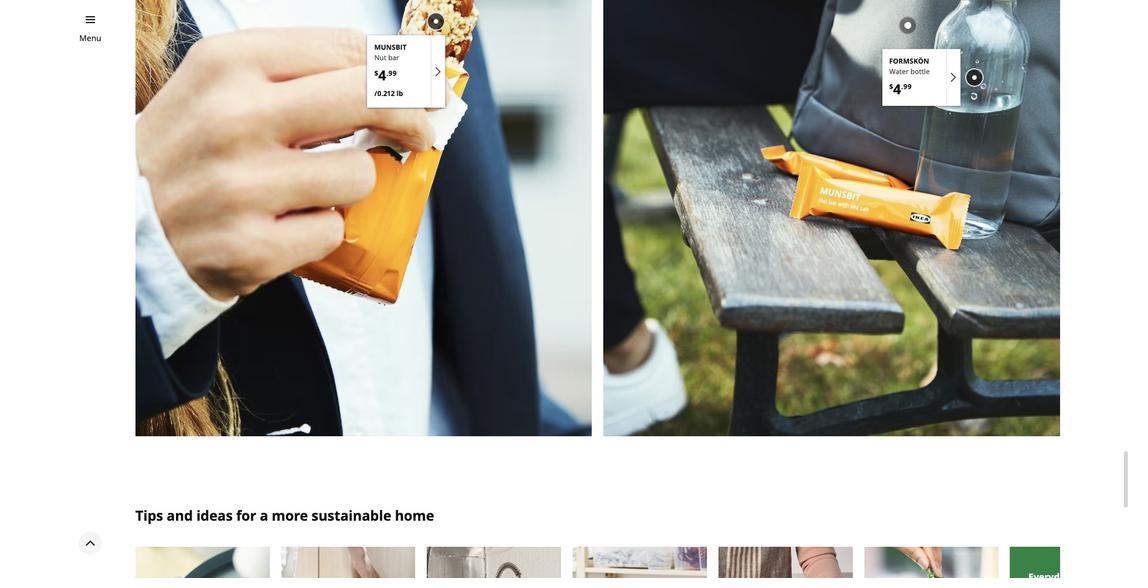 Task type: vqa. For each thing, say whether or not it's contained in the screenshot.
Menu button
yes



Task type: describe. For each thing, give the bounding box(es) containing it.
munsbit nut bar
[[374, 42, 407, 63]]

a person adds a vegetable peel to a brown-paper food waste bag in a hållbar waste sorting bin within a high maximera drawer. image
[[281, 547, 415, 579]]

a person in a blue jacket and white shirt holding a munsbit nut bar with sea salt. image
[[135, 0, 592, 437]]

tips and ideas for a more sustainable home
[[135, 506, 434, 526]]

4 inside formskön water bottle $ 4 . 99
[[893, 79, 902, 98]]

99 inside $ 4 . 99
[[388, 68, 397, 78]]

a person in a blue jacket and white shirt sitting with munsbit nut bars, a starttid backpack and formskön water bottle. image
[[604, 0, 1060, 437]]

more
[[272, 506, 308, 526]]

for
[[236, 506, 256, 526]]

99 inside formskön water bottle $ 4 . 99
[[903, 82, 912, 92]]

. inside formskön water bottle $ 4 . 99
[[902, 82, 903, 92]]

a person places a turquoise, silicone, övermätt food cover on a glass of chopped watermelon that stands on a chopping board. image
[[719, 547, 853, 579]]

/0.212
[[374, 88, 395, 98]]

nut
[[374, 53, 386, 63]]

a person's hand holds a paintbrush and applies gray paint to the top surface of a piece of untreated pine furniture. image
[[573, 547, 707, 579]]

stainless steel vimmern kitchen mixer faucet with handspray at a round boholmen inset sink, green leaves on the edge. image
[[427, 547, 561, 579]]

a
[[260, 506, 268, 526]]



Task type: locate. For each thing, give the bounding box(es) containing it.
$ down "water"
[[889, 82, 893, 92]]

and
[[167, 506, 193, 526]]

0 vertical spatial 99
[[388, 68, 397, 78]]

munsbit
[[374, 42, 407, 52]]

ideas
[[196, 506, 233, 526]]

0 vertical spatial $
[[374, 68, 378, 78]]

$ inside $ 4 . 99
[[374, 68, 378, 78]]

1 vertical spatial $
[[889, 82, 893, 92]]

99 down bar
[[388, 68, 397, 78]]

4 down nut at top
[[378, 66, 386, 85]]

4 down "water"
[[893, 79, 902, 98]]

$ down nut at top
[[374, 68, 378, 78]]

1 vertical spatial .
[[902, 82, 903, 92]]

1 horizontal spatial $
[[889, 82, 893, 92]]

0 horizontal spatial $
[[374, 68, 378, 78]]

formskön
[[889, 56, 929, 66]]

$ inside formskön water bottle $ 4 . 99
[[889, 82, 893, 92]]

. inside $ 4 . 99
[[386, 68, 388, 78]]

a person sprinkles chopped green herbs on to huvudroll plant balls in a ikea 365+ frying pan on a hob. image
[[864, 547, 999, 579]]

bar
[[388, 53, 399, 63]]

$
[[374, 68, 378, 78], [889, 82, 893, 92]]

water
[[889, 67, 909, 76]]

. down bar
[[386, 68, 388, 78]]

1 horizontal spatial 99
[[903, 82, 912, 92]]

0 vertical spatial .
[[386, 68, 388, 78]]

0 horizontal spatial 99
[[388, 68, 397, 78]]

bottle
[[911, 67, 930, 76]]

a person's finger presses the on/off switch on the cord of a white led work lamp on a light-blue tray table. image
[[135, 547, 270, 579]]

.
[[386, 68, 388, 78], [902, 82, 903, 92]]

formskön water bottle $ 4 . 99
[[889, 56, 930, 98]]

0 horizontal spatial 4
[[378, 66, 386, 85]]

1 horizontal spatial 4
[[893, 79, 902, 98]]

lb
[[397, 88, 403, 98]]

0 horizontal spatial .
[[386, 68, 388, 78]]

1 vertical spatial 99
[[903, 82, 912, 92]]

home
[[395, 506, 434, 526]]

4
[[378, 66, 386, 85], [893, 79, 902, 98]]

menu
[[79, 32, 101, 43]]

1 horizontal spatial .
[[902, 82, 903, 92]]

/0.212 lb
[[374, 88, 403, 98]]

99 down "water"
[[903, 82, 912, 92]]

menu button
[[79, 32, 101, 45]]

sustainable
[[312, 506, 391, 526]]

. down "water"
[[902, 82, 903, 92]]

$ 4 . 99
[[374, 66, 397, 85]]

99
[[388, 68, 397, 78], [903, 82, 912, 92]]

tips
[[135, 506, 163, 526]]



